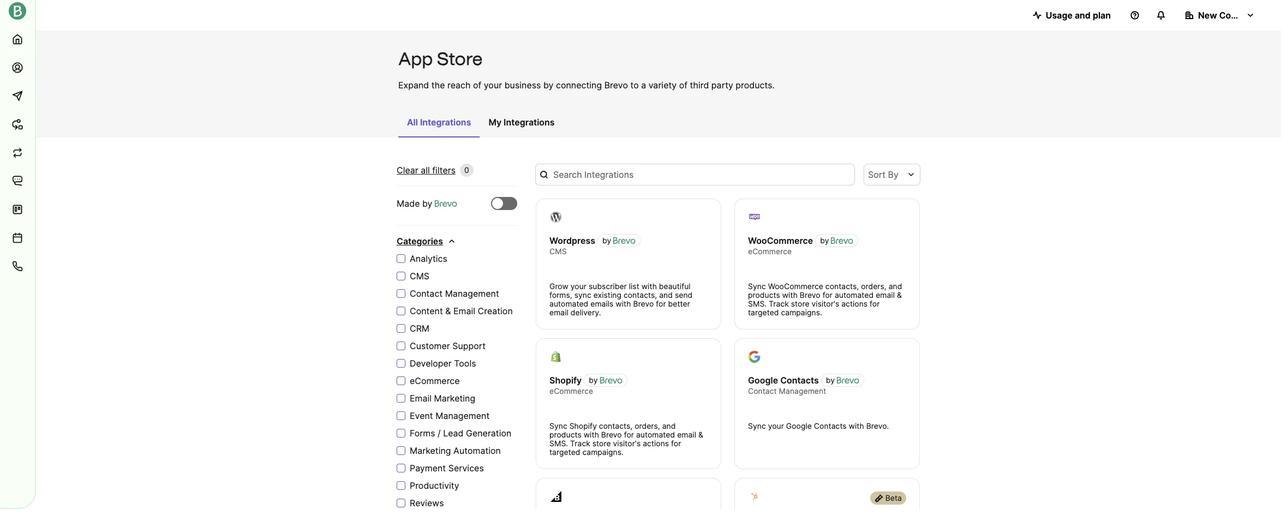 Task type: vqa. For each thing, say whether or not it's contained in the screenshot.
targeted to the bottom
yes



Task type: locate. For each thing, give the bounding box(es) containing it.
& inside sync woocommerce contacts, orders, and products with brevo for automated email & sms. track store visitor's actions for targeted campaigns.
[[897, 290, 902, 300]]

None checkbox
[[491, 197, 517, 210]]

sms. inside sync shopify contacts, orders, and products with brevo for automated email & sms. track store visitor's actions for targeted campaigns.
[[550, 439, 568, 448]]

0 vertical spatial campaigns.
[[781, 308, 823, 317]]

1 vertical spatial targeted
[[550, 448, 581, 457]]

targeted
[[748, 308, 779, 317], [550, 448, 581, 457]]

integrations inside all integrations link
[[420, 117, 471, 128]]

orders, inside sync shopify contacts, orders, and products with brevo for automated email & sms. track store visitor's actions for targeted campaigns.
[[635, 421, 660, 431]]

1 vertical spatial products
[[550, 430, 582, 439]]

cms
[[550, 247, 567, 256], [410, 271, 430, 282]]

1 vertical spatial track
[[570, 439, 591, 448]]

1 vertical spatial actions
[[643, 439, 669, 448]]

1 horizontal spatial &
[[699, 430, 704, 439]]

1 horizontal spatial of
[[679, 80, 688, 91]]

email inside sync shopify contacts, orders, and products with brevo for automated email & sms. track store visitor's actions for targeted campaigns.
[[677, 430, 697, 439]]

0 horizontal spatial products
[[550, 430, 582, 439]]

1 vertical spatial store
[[593, 439, 611, 448]]

track inside sync shopify contacts, orders, and products with brevo for automated email & sms. track store visitor's actions for targeted campaigns.
[[570, 439, 591, 448]]

1 horizontal spatial actions
[[842, 299, 868, 308]]

actions
[[842, 299, 868, 308], [643, 439, 669, 448]]

new
[[1199, 10, 1218, 21]]

management up forms / lead generation at the bottom of page
[[436, 410, 490, 421]]

left c25ys image
[[875, 494, 884, 503]]

0 vertical spatial products
[[748, 290, 780, 300]]

productivity
[[410, 480, 459, 491]]

email up event
[[410, 393, 432, 404]]

cms down the wordpress
[[550, 247, 567, 256]]

actions inside sync woocommerce contacts, orders, and products with brevo for automated email & sms. track store visitor's actions for targeted campaigns.
[[842, 299, 868, 308]]

sms. up google contacts logo
[[748, 299, 767, 308]]

your
[[484, 80, 502, 91], [571, 282, 587, 291], [768, 421, 784, 431]]

cms down analytics
[[410, 271, 430, 282]]

0 horizontal spatial contact management
[[410, 288, 499, 299]]

1 horizontal spatial google
[[786, 421, 812, 431]]

management up content & email creation
[[445, 288, 499, 299]]

0 vertical spatial visitor's
[[812, 299, 840, 308]]

visitor's inside sync shopify contacts, orders, and products with brevo for automated email & sms. track store visitor's actions for targeted campaigns.
[[613, 439, 641, 448]]

delivery.
[[571, 308, 601, 317]]

contact management up content & email creation
[[410, 288, 499, 299]]

store inside sync shopify contacts, orders, and products with brevo for automated email & sms. track store visitor's actions for targeted campaigns.
[[593, 439, 611, 448]]

for inside grow your subscriber list with beautiful forms, sync existing contacts, and send automated emails with brevo for better email delivery.
[[656, 299, 666, 308]]

1 vertical spatial visitor's
[[613, 439, 641, 448]]

1 vertical spatial management
[[779, 386, 827, 396]]

0 vertical spatial orders,
[[861, 282, 887, 291]]

ecommerce down the woocommerce logo
[[748, 247, 792, 256]]

beta link
[[735, 478, 920, 509]]

hubspot contacts logo image
[[749, 491, 761, 503]]

1 vertical spatial woocommerce
[[768, 282, 824, 291]]

products
[[748, 290, 780, 300], [550, 430, 582, 439]]

by
[[888, 169, 899, 180]]

and
[[1075, 10, 1091, 21], [889, 282, 903, 291], [660, 290, 673, 300], [663, 421, 676, 431]]

0 horizontal spatial actions
[[643, 439, 669, 448]]

your left business
[[484, 80, 502, 91]]

0 horizontal spatial track
[[570, 439, 591, 448]]

your right grow
[[571, 282, 587, 291]]

sort
[[868, 169, 886, 180]]

all
[[407, 117, 418, 128]]

contact up content at left bottom
[[410, 288, 443, 299]]

clear
[[397, 165, 419, 176]]

customer support
[[410, 341, 486, 352]]

1 vertical spatial orders,
[[635, 421, 660, 431]]

of left 'third'
[[679, 80, 688, 91]]

1 horizontal spatial contact
[[748, 386, 777, 396]]

with
[[642, 282, 657, 291], [783, 290, 798, 300], [616, 299, 631, 308], [849, 421, 865, 431], [584, 430, 599, 439]]

0 horizontal spatial orders,
[[635, 421, 660, 431]]

1 horizontal spatial email
[[677, 430, 697, 439]]

1 vertical spatial sms.
[[550, 439, 568, 448]]

1 horizontal spatial integrations
[[504, 117, 555, 128]]

google
[[748, 375, 779, 386], [786, 421, 812, 431]]

email
[[454, 306, 475, 317], [410, 393, 432, 404]]

tab list
[[398, 111, 564, 138]]

contact down google contacts on the right bottom
[[748, 386, 777, 396]]

and inside sync shopify contacts, orders, and products with brevo for automated email & sms. track store visitor's actions for targeted campaigns.
[[663, 421, 676, 431]]

automated inside sync woocommerce contacts, orders, and products with brevo for automated email & sms. track store visitor's actions for targeted campaigns.
[[835, 290, 874, 300]]

sync inside sync shopify contacts, orders, and products with brevo for automated email & sms. track store visitor's actions for targeted campaigns.
[[550, 421, 568, 431]]

app store
[[398, 49, 483, 69]]

2 horizontal spatial ecommerce
[[748, 247, 792, 256]]

1 integrations from the left
[[420, 117, 471, 128]]

orders, inside sync woocommerce contacts, orders, and products with brevo for automated email & sms. track store visitor's actions for targeted campaigns.
[[861, 282, 887, 291]]

targeted inside sync shopify contacts, orders, and products with brevo for automated email & sms. track store visitor's actions for targeted campaigns.
[[550, 448, 581, 457]]

management down google contacts on the right bottom
[[779, 386, 827, 396]]

contact
[[410, 288, 443, 299], [748, 386, 777, 396]]

email marketing
[[410, 393, 476, 404]]

2 integrations from the left
[[504, 117, 555, 128]]

1 horizontal spatial visitor's
[[812, 299, 840, 308]]

integrations for all integrations
[[420, 117, 471, 128]]

integrations inside my integrations link
[[504, 117, 555, 128]]

forms / lead generation
[[410, 428, 512, 439]]

visitor's
[[812, 299, 840, 308], [613, 439, 641, 448]]

google down google contacts on the right bottom
[[786, 421, 812, 431]]

campaigns. inside sync shopify contacts, orders, and products with brevo for automated email & sms. track store visitor's actions for targeted campaigns.
[[583, 448, 624, 457]]

brevo inside sync woocommerce contacts, orders, and products with brevo for automated email & sms. track store visitor's actions for targeted campaigns.
[[800, 290, 821, 300]]

of right "reach"
[[473, 80, 482, 91]]

actions for woocommerce
[[842, 299, 868, 308]]

email inside sync woocommerce contacts, orders, and products with brevo for automated email & sms. track store visitor's actions for targeted campaigns.
[[876, 290, 895, 300]]

& inside sync shopify contacts, orders, and products with brevo for automated email & sms. track store visitor's actions for targeted campaigns.
[[699, 430, 704, 439]]

contact management
[[410, 288, 499, 299], [748, 386, 827, 396]]

contacts, inside sync woocommerce contacts, orders, and products with brevo for automated email & sms. track store visitor's actions for targeted campaigns.
[[826, 282, 859, 291]]

contacts,
[[826, 282, 859, 291], [624, 290, 657, 300], [599, 421, 633, 431]]

0 horizontal spatial visitor's
[[613, 439, 641, 448]]

crm
[[410, 323, 430, 334]]

marketing
[[434, 393, 476, 404], [410, 445, 451, 456]]

and inside grow your subscriber list with beautiful forms, sync existing contacts, and send automated emails with brevo for better email delivery.
[[660, 290, 673, 300]]

1 horizontal spatial products
[[748, 290, 780, 300]]

1 vertical spatial shopify
[[570, 421, 597, 431]]

your for wordpress
[[571, 282, 587, 291]]

targeted inside sync woocommerce contacts, orders, and products with brevo for automated email & sms. track store visitor's actions for targeted campaigns.
[[748, 308, 779, 317]]

0 vertical spatial google
[[748, 375, 779, 386]]

1 vertical spatial email
[[550, 308, 569, 317]]

track inside sync woocommerce contacts, orders, and products with brevo for automated email & sms. track store visitor's actions for targeted campaigns.
[[769, 299, 789, 308]]

clear all filters link
[[397, 164, 456, 177]]

sms. inside sync woocommerce contacts, orders, and products with brevo for automated email & sms. track store visitor's actions for targeted campaigns.
[[748, 299, 767, 308]]

0 horizontal spatial &
[[446, 306, 451, 317]]

store inside sync woocommerce contacts, orders, and products with brevo for automated email & sms. track store visitor's actions for targeted campaigns.
[[791, 299, 810, 308]]

by for shopify
[[589, 376, 598, 385]]

1 horizontal spatial campaigns.
[[781, 308, 823, 317]]

0 horizontal spatial targeted
[[550, 448, 581, 457]]

&
[[897, 290, 902, 300], [446, 306, 451, 317], [699, 430, 704, 439]]

2 vertical spatial your
[[768, 421, 784, 431]]

contact management down google contacts on the right bottom
[[748, 386, 827, 396]]

analytics
[[410, 253, 448, 264]]

0 vertical spatial store
[[791, 299, 810, 308]]

1 horizontal spatial targeted
[[748, 308, 779, 317]]

brevo.
[[867, 421, 889, 431]]

products.
[[736, 80, 775, 91]]

party
[[712, 80, 734, 91]]

forms,
[[550, 290, 572, 300]]

1 horizontal spatial email
[[454, 306, 475, 317]]

0 vertical spatial cms
[[550, 247, 567, 256]]

0 horizontal spatial campaigns.
[[583, 448, 624, 457]]

1 vertical spatial email
[[410, 393, 432, 404]]

automated for shopify
[[636, 430, 675, 439]]

1 vertical spatial campaigns.
[[583, 448, 624, 457]]

0 horizontal spatial google
[[748, 375, 779, 386]]

0 vertical spatial contact
[[410, 288, 443, 299]]

2 horizontal spatial &
[[897, 290, 902, 300]]

content & email creation
[[410, 306, 513, 317]]

store
[[791, 299, 810, 308], [593, 439, 611, 448]]

integrations for my integrations
[[504, 117, 555, 128]]

shopify
[[550, 375, 582, 386], [570, 421, 597, 431]]

campaigns.
[[781, 308, 823, 317], [583, 448, 624, 457]]

0 vertical spatial email
[[876, 290, 895, 300]]

lead
[[443, 428, 464, 439]]

visitor's for shopify
[[613, 439, 641, 448]]

0 horizontal spatial sms.
[[550, 439, 568, 448]]

integrations right all
[[420, 117, 471, 128]]

track for woocommerce
[[769, 299, 789, 308]]

google down google contacts logo
[[748, 375, 779, 386]]

products inside sync shopify contacts, orders, and products with brevo for automated email & sms. track store visitor's actions for targeted campaigns.
[[550, 430, 582, 439]]

a
[[641, 80, 646, 91]]

new company button
[[1177, 4, 1264, 26]]

services
[[449, 463, 484, 474]]

contacts, inside sync shopify contacts, orders, and products with brevo for automated email & sms. track store visitor's actions for targeted campaigns.
[[599, 421, 633, 431]]

ecommerce down developer
[[410, 376, 460, 386]]

company
[[1220, 10, 1260, 21]]

sync for google contacts
[[748, 421, 766, 431]]

0 horizontal spatial cms
[[410, 271, 430, 282]]

by for wordpress
[[603, 236, 612, 245]]

contacts up "sync your google contacts with brevo."
[[781, 375, 819, 386]]

2 vertical spatial management
[[436, 410, 490, 421]]

shopify logo image
[[550, 351, 562, 363]]

products inside sync woocommerce contacts, orders, and products with brevo for automated email & sms. track store visitor's actions for targeted campaigns.
[[748, 290, 780, 300]]

0 horizontal spatial integrations
[[420, 117, 471, 128]]

woocommerce inside sync woocommerce contacts, orders, and products with brevo for automated email & sms. track store visitor's actions for targeted campaigns.
[[768, 282, 824, 291]]

automated inside sync shopify contacts, orders, and products with brevo for automated email & sms. track store visitor's actions for targeted campaigns.
[[636, 430, 675, 439]]

all integrations
[[407, 117, 471, 128]]

targeted up google contacts logo
[[748, 308, 779, 317]]

0 horizontal spatial email
[[550, 308, 569, 317]]

actions for shopify
[[643, 439, 669, 448]]

visitor's inside sync woocommerce contacts, orders, and products with brevo for automated email & sms. track store visitor's actions for targeted campaigns.
[[812, 299, 840, 308]]

automated inside grow your subscriber list with beautiful forms, sync existing contacts, and send automated emails with brevo for better email delivery.
[[550, 299, 589, 308]]

& for shopify
[[699, 430, 704, 439]]

1 vertical spatial contact
[[748, 386, 777, 396]]

2 vertical spatial email
[[677, 430, 697, 439]]

visitor's for woocommerce
[[812, 299, 840, 308]]

1 of from the left
[[473, 80, 482, 91]]

2 vertical spatial &
[[699, 430, 704, 439]]

1 horizontal spatial orders,
[[861, 282, 887, 291]]

1 vertical spatial marketing
[[410, 445, 451, 456]]

existing
[[594, 290, 622, 300]]

1 vertical spatial cms
[[410, 271, 430, 282]]

targeted up bigcommerce logo
[[550, 448, 581, 457]]

ecommerce down shopify logo
[[550, 386, 593, 396]]

1 horizontal spatial sms.
[[748, 299, 767, 308]]

management
[[445, 288, 499, 299], [779, 386, 827, 396], [436, 410, 490, 421]]

0 vertical spatial track
[[769, 299, 789, 308]]

track
[[769, 299, 789, 308], [570, 439, 591, 448]]

with inside sync shopify contacts, orders, and products with brevo for automated email & sms. track store visitor's actions for targeted campaigns.
[[584, 430, 599, 439]]

2 horizontal spatial automated
[[835, 290, 874, 300]]

google contacts logo image
[[749, 351, 761, 363]]

2 horizontal spatial your
[[768, 421, 784, 431]]

0 horizontal spatial email
[[410, 393, 432, 404]]

orders, for shopify
[[635, 421, 660, 431]]

0 horizontal spatial automated
[[550, 299, 589, 308]]

0 vertical spatial actions
[[842, 299, 868, 308]]

of
[[473, 80, 482, 91], [679, 80, 688, 91]]

0 vertical spatial sms.
[[748, 299, 767, 308]]

0 horizontal spatial your
[[484, 80, 502, 91]]

by
[[544, 80, 554, 91], [422, 198, 433, 209], [603, 236, 612, 245], [821, 236, 829, 245], [589, 376, 598, 385], [826, 376, 835, 385]]

0 vertical spatial email
[[454, 306, 475, 317]]

0 horizontal spatial store
[[593, 439, 611, 448]]

marketing up payment
[[410, 445, 451, 456]]

0 vertical spatial contacts
[[781, 375, 819, 386]]

connecting
[[556, 80, 602, 91]]

event
[[410, 410, 433, 421]]

1 horizontal spatial cms
[[550, 247, 567, 256]]

1 horizontal spatial automated
[[636, 430, 675, 439]]

sms. up bigcommerce logo
[[550, 439, 568, 448]]

contacts left brevo.
[[814, 421, 847, 431]]

email left creation
[[454, 306, 475, 317]]

campaigns. inside sync woocommerce contacts, orders, and products with brevo for automated email & sms. track store visitor's actions for targeted campaigns.
[[781, 308, 823, 317]]

2 horizontal spatial email
[[876, 290, 895, 300]]

brevo
[[605, 80, 628, 91], [800, 290, 821, 300], [633, 299, 654, 308], [601, 430, 622, 439]]

actions inside sync shopify contacts, orders, and products with brevo for automated email & sms. track store visitor's actions for targeted campaigns.
[[643, 439, 669, 448]]

my
[[489, 117, 502, 128]]

integrations right my
[[504, 117, 555, 128]]

third
[[690, 80, 709, 91]]

brevo inside grow your subscriber list with beautiful forms, sync existing contacts, and send automated emails with brevo for better email delivery.
[[633, 299, 654, 308]]

contacts, for woocommerce
[[826, 282, 859, 291]]

1 vertical spatial your
[[571, 282, 587, 291]]

1 horizontal spatial store
[[791, 299, 810, 308]]

1 horizontal spatial ecommerce
[[550, 386, 593, 396]]

1 horizontal spatial track
[[769, 299, 789, 308]]

grow
[[550, 282, 569, 291]]

0 vertical spatial &
[[897, 290, 902, 300]]

brevo inside sync shopify contacts, orders, and products with brevo for automated email & sms. track store visitor's actions for targeted campaigns.
[[601, 430, 622, 439]]

sync shopify contacts, orders, and products with brevo for automated email & sms. track store visitor's actions for targeted campaigns.
[[550, 421, 704, 457]]

sync inside sync woocommerce contacts, orders, and products with brevo for automated email & sms. track store visitor's actions for targeted campaigns.
[[748, 282, 766, 291]]

woocommerce logo image
[[749, 211, 761, 223]]

0 horizontal spatial of
[[473, 80, 482, 91]]

1 horizontal spatial your
[[571, 282, 587, 291]]

by for google contacts
[[826, 376, 835, 385]]

all
[[421, 165, 430, 176]]

orders,
[[861, 282, 887, 291], [635, 421, 660, 431]]

your inside grow your subscriber list with beautiful forms, sync existing contacts, and send automated emails with brevo for better email delivery.
[[571, 282, 587, 291]]

1 vertical spatial contact management
[[748, 386, 827, 396]]

filters
[[432, 165, 456, 176]]

emails
[[591, 299, 614, 308]]

your down google contacts on the right bottom
[[768, 421, 784, 431]]

marketing up the event management
[[434, 393, 476, 404]]

0 vertical spatial targeted
[[748, 308, 779, 317]]

beta
[[886, 493, 902, 503]]

your for google contacts
[[768, 421, 784, 431]]



Task type: describe. For each thing, give the bounding box(es) containing it.
0 vertical spatial marketing
[[434, 393, 476, 404]]

grow your subscriber list with beautiful forms, sync existing contacts, and send automated emails with brevo for better email delivery.
[[550, 282, 693, 317]]

and inside button
[[1075, 10, 1091, 21]]

developer
[[410, 358, 452, 369]]

sms. for woocommerce
[[748, 299, 767, 308]]

0 vertical spatial woocommerce
[[748, 235, 813, 246]]

products for shopify
[[550, 430, 582, 439]]

email inside grow your subscriber list with beautiful forms, sync existing contacts, and send automated emails with brevo for better email delivery.
[[550, 308, 569, 317]]

my integrations link
[[480, 111, 564, 136]]

targeted for woocommerce
[[748, 308, 779, 317]]

list
[[629, 282, 640, 291]]

send
[[675, 290, 693, 300]]

track for shopify
[[570, 439, 591, 448]]

reach
[[448, 80, 471, 91]]

wordpress
[[550, 235, 596, 246]]

better
[[668, 299, 690, 308]]

business
[[505, 80, 541, 91]]

expand the reach of your business by connecting brevo to a variety of third party products.
[[398, 80, 775, 91]]

1 vertical spatial google
[[786, 421, 812, 431]]

expand
[[398, 80, 429, 91]]

Search Integrations search field
[[535, 164, 855, 186]]

generation
[[466, 428, 512, 439]]

0 vertical spatial your
[[484, 80, 502, 91]]

0 vertical spatial shopify
[[550, 375, 582, 386]]

sync woocommerce contacts, orders, and products with brevo for automated email & sms. track store visitor's actions for targeted campaigns.
[[748, 282, 903, 317]]

sync your google contacts with brevo.
[[748, 421, 889, 431]]

& for woocommerce
[[897, 290, 902, 300]]

contacts, inside grow your subscriber list with beautiful forms, sync existing contacts, and send automated emails with brevo for better email delivery.
[[624, 290, 657, 300]]

wordpress logo image
[[550, 211, 562, 223]]

0
[[465, 165, 469, 175]]

sort by
[[868, 169, 899, 180]]

shopify inside sync shopify contacts, orders, and products with brevo for automated email & sms. track store visitor's actions for targeted campaigns.
[[570, 421, 597, 431]]

clear all filters
[[397, 165, 456, 176]]

plan
[[1093, 10, 1111, 21]]

tab list containing all integrations
[[398, 111, 564, 138]]

orders, for woocommerce
[[861, 282, 887, 291]]

store for shopify
[[593, 439, 611, 448]]

and inside sync woocommerce contacts, orders, and products with brevo for automated email & sms. track store visitor's actions for targeted campaigns.
[[889, 282, 903, 291]]

store
[[437, 49, 483, 69]]

automation
[[454, 445, 501, 456]]

1 horizontal spatial contact management
[[748, 386, 827, 396]]

usage and plan button
[[1024, 4, 1120, 26]]

forms
[[410, 428, 435, 439]]

my integrations
[[489, 117, 555, 128]]

categories link
[[397, 235, 456, 248]]

1 vertical spatial contacts
[[814, 421, 847, 431]]

categories
[[397, 236, 443, 247]]

with inside sync woocommerce contacts, orders, and products with brevo for automated email & sms. track store visitor's actions for targeted campaigns.
[[783, 290, 798, 300]]

content
[[410, 306, 443, 317]]

products for woocommerce
[[748, 290, 780, 300]]

contacts, for shopify
[[599, 421, 633, 431]]

marketing automation
[[410, 445, 501, 456]]

2 of from the left
[[679, 80, 688, 91]]

beautiful
[[659, 282, 691, 291]]

payment services
[[410, 463, 484, 474]]

to
[[631, 80, 639, 91]]

sms. for shopify
[[550, 439, 568, 448]]

sync for woocommerce
[[748, 282, 766, 291]]

0 vertical spatial management
[[445, 288, 499, 299]]

automated for woocommerce
[[835, 290, 874, 300]]

subscriber
[[589, 282, 627, 291]]

email for woocommerce
[[876, 290, 895, 300]]

sync
[[575, 290, 592, 300]]

developer tools
[[410, 358, 476, 369]]

1 vertical spatial &
[[446, 306, 451, 317]]

tools
[[454, 358, 476, 369]]

usage
[[1046, 10, 1073, 21]]

email for shopify
[[677, 430, 697, 439]]

the
[[432, 80, 445, 91]]

event management
[[410, 410, 490, 421]]

targeted for shopify
[[550, 448, 581, 457]]

store for woocommerce
[[791, 299, 810, 308]]

new company
[[1199, 10, 1260, 21]]

variety
[[649, 80, 677, 91]]

campaigns. for shopify
[[583, 448, 624, 457]]

app
[[398, 49, 433, 69]]

usage and plan
[[1046, 10, 1111, 21]]

payment
[[410, 463, 446, 474]]

reviews
[[410, 498, 444, 509]]

made
[[397, 198, 420, 209]]

0 horizontal spatial ecommerce
[[410, 376, 460, 386]]

google contacts
[[748, 375, 819, 386]]

support
[[453, 341, 486, 352]]

ecommerce for shopify
[[550, 386, 593, 396]]

sort by button
[[864, 164, 921, 186]]

0 horizontal spatial contact
[[410, 288, 443, 299]]

campaigns. for woocommerce
[[781, 308, 823, 317]]

all integrations link
[[398, 111, 480, 138]]

ecommerce for woocommerce
[[748, 247, 792, 256]]

made by
[[397, 198, 435, 209]]

/
[[438, 428, 441, 439]]

bigcommerce logo image
[[550, 491, 562, 503]]

sync for shopify
[[550, 421, 568, 431]]

creation
[[478, 306, 513, 317]]

customer
[[410, 341, 450, 352]]

0 vertical spatial contact management
[[410, 288, 499, 299]]

by for woocommerce
[[821, 236, 829, 245]]



